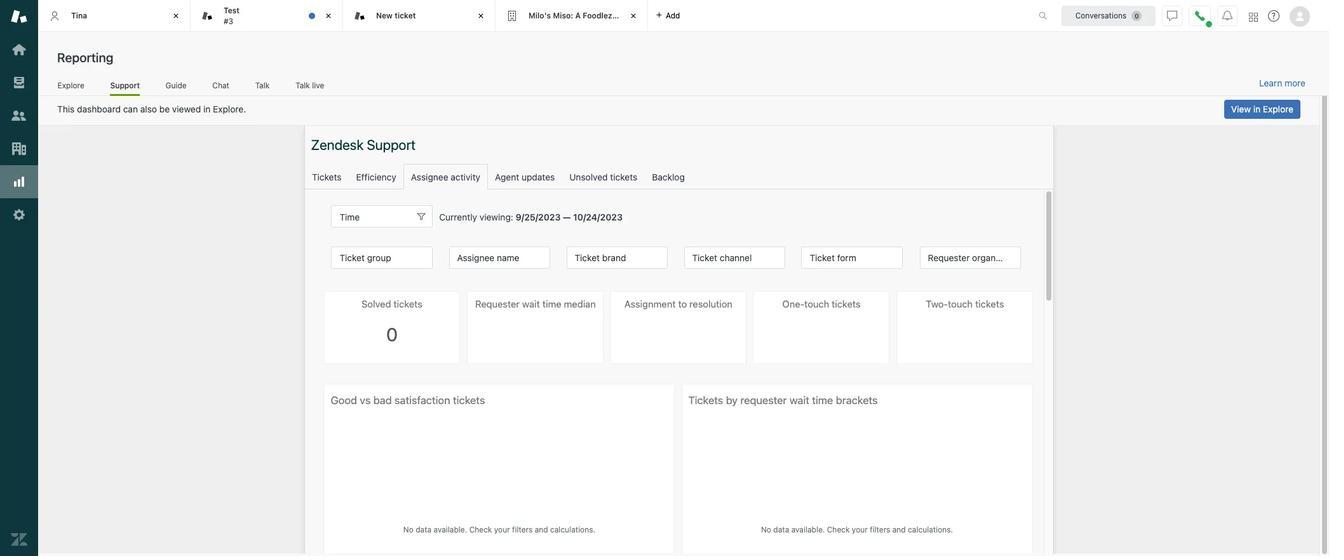 Task type: describe. For each thing, give the bounding box(es) containing it.
test #3
[[224, 6, 240, 26]]

also
[[140, 104, 157, 114]]

tabs tab list
[[38, 0, 1026, 32]]

close image for tina
[[170, 10, 182, 22]]

chat
[[212, 80, 229, 90]]

conversations
[[1076, 10, 1127, 20]]

talk live link
[[295, 80, 325, 94]]

get help image
[[1269, 10, 1280, 22]]

close image
[[475, 10, 487, 22]]

talk link
[[255, 80, 270, 94]]

this
[[57, 104, 75, 114]]

tina
[[71, 11, 87, 20]]

this dashboard can also be viewed in explore.
[[57, 104, 246, 114]]

tina tab
[[38, 0, 191, 32]]

learn
[[1260, 78, 1283, 88]]

talk for talk live
[[296, 80, 310, 90]]

more
[[1285, 78, 1306, 88]]

in inside button
[[1254, 104, 1261, 114]]

view
[[1232, 104, 1251, 114]]

organizations image
[[11, 140, 27, 157]]

views image
[[11, 74, 27, 91]]

get started image
[[11, 41, 27, 58]]

reporting
[[57, 50, 113, 65]]

be
[[159, 104, 170, 114]]

viewed
[[172, 104, 201, 114]]

close image inside tab
[[322, 10, 335, 22]]

add button
[[648, 0, 688, 31]]

close image for milo's miso: a foodlez subsidiary
[[627, 10, 640, 22]]

milo's miso: a foodlez subsidiary tab
[[496, 0, 654, 32]]

conversations button
[[1062, 5, 1156, 26]]

1 in from the left
[[203, 104, 211, 114]]

button displays agent's chat status as invisible. image
[[1168, 10, 1178, 21]]

admin image
[[11, 207, 27, 223]]

guide
[[166, 80, 187, 90]]

miso:
[[553, 11, 573, 20]]

zendesk image
[[11, 531, 27, 548]]



Task type: locate. For each thing, give the bounding box(es) containing it.
learn more
[[1260, 78, 1306, 88]]

0 horizontal spatial close image
[[170, 10, 182, 22]]

1 horizontal spatial talk
[[296, 80, 310, 90]]

2 in from the left
[[1254, 104, 1261, 114]]

2 talk from the left
[[296, 80, 310, 90]]

new ticket
[[376, 11, 416, 20]]

tab containing test
[[191, 0, 343, 32]]

1 horizontal spatial explore
[[1263, 104, 1294, 114]]

add
[[666, 10, 680, 20]]

can
[[123, 104, 138, 114]]

new
[[376, 11, 393, 20]]

close image left add "dropdown button"
[[627, 10, 640, 22]]

in right view
[[1254, 104, 1261, 114]]

explore.
[[213, 104, 246, 114]]

main element
[[0, 0, 38, 556]]

ticket
[[395, 11, 416, 20]]

chat link
[[212, 80, 230, 94]]

in
[[203, 104, 211, 114], [1254, 104, 1261, 114]]

learn more link
[[1260, 78, 1306, 89]]

test
[[224, 6, 240, 15]]

milo's miso: a foodlez subsidiary
[[529, 11, 654, 20]]

view in explore button
[[1225, 100, 1301, 119]]

dashboard
[[77, 104, 121, 114]]

guide link
[[165, 80, 187, 94]]

close image left new on the left
[[322, 10, 335, 22]]

foodlez
[[583, 11, 612, 20]]

1 horizontal spatial in
[[1254, 104, 1261, 114]]

customers image
[[11, 107, 27, 124]]

support link
[[110, 80, 140, 96]]

1 close image from the left
[[170, 10, 182, 22]]

subsidiary
[[615, 11, 654, 20]]

2 horizontal spatial close image
[[627, 10, 640, 22]]

1 talk from the left
[[255, 80, 270, 90]]

live
[[312, 80, 324, 90]]

1 horizontal spatial close image
[[322, 10, 335, 22]]

close image inside milo's miso: a foodlez subsidiary tab
[[627, 10, 640, 22]]

talk live
[[296, 80, 324, 90]]

in right viewed
[[203, 104, 211, 114]]

support
[[110, 80, 140, 90]]

2 close image from the left
[[322, 10, 335, 22]]

0 vertical spatial explore
[[58, 80, 84, 90]]

3 close image from the left
[[627, 10, 640, 22]]

1 vertical spatial explore
[[1263, 104, 1294, 114]]

close image
[[170, 10, 182, 22], [322, 10, 335, 22], [627, 10, 640, 22]]

explore inside button
[[1263, 104, 1294, 114]]

explore link
[[57, 80, 85, 94]]

view in explore
[[1232, 104, 1294, 114]]

explore up this at the left of page
[[58, 80, 84, 90]]

0 horizontal spatial in
[[203, 104, 211, 114]]

talk right chat
[[255, 80, 270, 90]]

talk
[[255, 80, 270, 90], [296, 80, 310, 90]]

zendesk products image
[[1250, 12, 1258, 21]]

reporting image
[[11, 174, 27, 190]]

explore down learn more link
[[1263, 104, 1294, 114]]

#3
[[224, 16, 233, 26]]

talk for talk
[[255, 80, 270, 90]]

milo's
[[529, 11, 551, 20]]

notifications image
[[1223, 10, 1233, 21]]

tab
[[191, 0, 343, 32]]

0 horizontal spatial talk
[[255, 80, 270, 90]]

0 horizontal spatial explore
[[58, 80, 84, 90]]

explore
[[58, 80, 84, 90], [1263, 104, 1294, 114]]

zendesk support image
[[11, 8, 27, 25]]

close image left #3
[[170, 10, 182, 22]]

talk left live
[[296, 80, 310, 90]]

a
[[576, 11, 581, 20]]

new ticket tab
[[343, 0, 496, 32]]

close image inside tina tab
[[170, 10, 182, 22]]



Task type: vqa. For each thing, say whether or not it's contained in the screenshot.
third Close image from the left
yes



